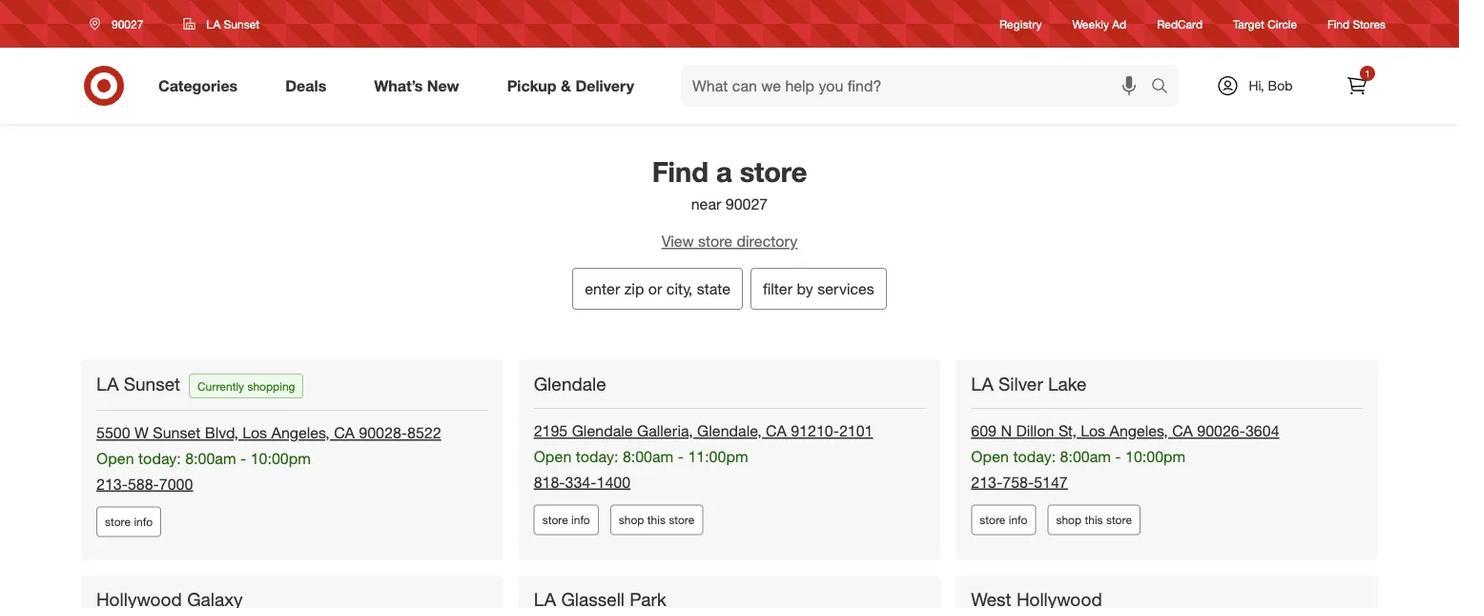 Task type: describe. For each thing, give the bounding box(es) containing it.
5147
[[1034, 473, 1068, 492]]

818-334-1400 link
[[534, 473, 631, 492]]

weekly ad
[[1073, 17, 1127, 31]]

- for la silver lake
[[1116, 448, 1122, 466]]

store info for la silver lake
[[980, 513, 1028, 528]]

8:00am inside 2195 glendale galleria, glendale, ca 91210-2101 open today: 8:00am - 11:00pm 818-334-1400
[[623, 448, 674, 466]]

bob
[[1269, 77, 1293, 94]]

8522
[[407, 424, 441, 443]]

1 vertical spatial sunset
[[124, 373, 180, 395]]

near
[[692, 194, 722, 213]]

213- for silver
[[972, 473, 1003, 492]]

334-
[[565, 473, 597, 492]]

la for 609
[[972, 373, 994, 395]]

2101
[[840, 422, 874, 441]]

store down the 818-
[[543, 513, 568, 528]]

609 n dillon st, los angeles, ca 90026-3604 link
[[972, 422, 1280, 441]]

target
[[1234, 17, 1265, 31]]

new
[[427, 76, 460, 95]]

pickup
[[507, 76, 557, 95]]

n
[[1001, 422, 1012, 441]]

find stores link
[[1328, 16, 1386, 32]]

store info link for la sunset
[[96, 507, 161, 538]]

- for la sunset
[[240, 450, 246, 468]]

10:00pm for la silver lake
[[1126, 448, 1186, 466]]

open inside 2195 glendale galleria, glendale, ca 91210-2101 open today: 8:00am - 11:00pm 818-334-1400
[[534, 448, 572, 466]]

glendale inside glendale link
[[534, 373, 606, 395]]

8:00am for la silver lake
[[1061, 448, 1112, 466]]

91210-
[[791, 422, 840, 441]]

categories
[[158, 76, 238, 95]]

hi, bob
[[1249, 77, 1293, 94]]

enter zip or city, state button
[[573, 268, 743, 310]]

info for glendale
[[572, 513, 590, 528]]

store info for la sunset
[[105, 515, 153, 530]]

shop for la silver lake
[[1057, 513, 1082, 528]]

7000
[[159, 475, 193, 494]]

shop this store for la silver lake
[[1057, 513, 1133, 528]]

filter
[[763, 279, 793, 298]]

view
[[662, 232, 694, 251]]

&
[[561, 76, 572, 95]]

angeles, for la sunset
[[272, 424, 330, 443]]

redcard link
[[1158, 16, 1203, 32]]

what's new
[[374, 76, 460, 95]]

by
[[797, 279, 814, 298]]

glendale,
[[698, 422, 762, 441]]

90026-
[[1198, 422, 1246, 441]]

ca inside 2195 glendale galleria, glendale, ca 91210-2101 open today: 8:00am - 11:00pm 818-334-1400
[[766, 422, 787, 441]]

what's new link
[[358, 65, 483, 107]]

currently
[[197, 379, 244, 393]]

store down 588-
[[105, 515, 131, 530]]

enter zip or city, state
[[585, 279, 731, 298]]

11:00pm
[[688, 448, 749, 466]]

search
[[1143, 78, 1189, 97]]

or
[[649, 279, 663, 298]]

weekly
[[1073, 17, 1110, 31]]

w
[[135, 424, 149, 443]]

city,
[[667, 279, 693, 298]]

1
[[1366, 67, 1371, 79]]

los for la silver lake
[[1081, 422, 1106, 441]]

silver
[[999, 373, 1044, 395]]

registry
[[1000, 17, 1042, 31]]

5500
[[96, 424, 130, 443]]

818-
[[534, 473, 565, 492]]

today: for la sunset
[[138, 450, 181, 468]]

angeles, for la silver lake
[[1110, 422, 1169, 441]]

galleria,
[[637, 422, 693, 441]]

5500 w sunset blvd, los angeles, ca 90028-8522 link
[[96, 424, 441, 443]]

what's
[[374, 76, 423, 95]]

1 link
[[1337, 65, 1379, 107]]

deals link
[[269, 65, 350, 107]]

store info link for la silver lake
[[972, 505, 1037, 536]]

directory
[[737, 232, 798, 251]]

dillon
[[1017, 422, 1055, 441]]

shop for glendale
[[619, 513, 645, 528]]

10:00pm for la sunset
[[251, 450, 311, 468]]

store down "758-"
[[980, 513, 1006, 528]]

588-
[[128, 475, 159, 494]]

shop this store button for glendale
[[610, 505, 704, 536]]

enter
[[585, 279, 620, 298]]

filter by services button
[[751, 268, 887, 310]]

3604
[[1246, 422, 1280, 441]]

open for la sunset
[[96, 450, 134, 468]]

ca for la sunset
[[334, 424, 355, 443]]

lake
[[1049, 373, 1087, 395]]

view store directory
[[662, 232, 798, 251]]

view store directory link
[[62, 231, 1398, 253]]

213-758-5147 link
[[972, 473, 1068, 492]]

90027 button
[[77, 7, 164, 41]]

deals
[[286, 76, 327, 95]]

2195 glendale galleria, glendale, ca 91210-2101 link
[[534, 422, 874, 441]]

2195
[[534, 422, 568, 441]]

search button
[[1143, 65, 1189, 111]]

ca for la silver lake
[[1173, 422, 1194, 441]]

weekly ad link
[[1073, 16, 1127, 32]]

90027 inside dropdown button
[[112, 17, 143, 31]]



Task type: vqa. For each thing, say whether or not it's contained in the screenshot.
60ct inside the 60ct LED C6 Faceted Twinkling Christmas String Lights Multicolor with Green Wire - Wondershop™
no



Task type: locate. For each thing, give the bounding box(es) containing it.
0 vertical spatial find
[[1328, 17, 1350, 31]]

store down 609 n dillon st, los angeles, ca 90026-3604 open today: 8:00am - 10:00pm 213-758-5147
[[1107, 513, 1133, 528]]

store info down "758-"
[[980, 513, 1028, 528]]

90027 down a
[[726, 194, 768, 213]]

find for a
[[652, 155, 709, 188]]

la up categories "link"
[[206, 17, 221, 31]]

today: up 213-588-7000 link
[[138, 450, 181, 468]]

0 horizontal spatial store info
[[105, 515, 153, 530]]

angeles, inside 5500 w sunset blvd, los angeles, ca 90028-8522 open today: 8:00am - 10:00pm 213-588-7000
[[272, 424, 330, 443]]

0 horizontal spatial angeles,
[[272, 424, 330, 443]]

zip
[[625, 279, 644, 298]]

angeles,
[[1110, 422, 1169, 441], [272, 424, 330, 443]]

1 horizontal spatial angeles,
[[1110, 422, 1169, 441]]

What can we help you find? suggestions appear below search field
[[681, 65, 1156, 107]]

213- down 5500
[[96, 475, 128, 494]]

1 horizontal spatial today:
[[576, 448, 619, 466]]

open inside 5500 w sunset blvd, los angeles, ca 90028-8522 open today: 8:00am - 10:00pm 213-588-7000
[[96, 450, 134, 468]]

glendale
[[534, 373, 606, 395], [572, 422, 633, 441]]

90027 inside find a store near 90027
[[726, 194, 768, 213]]

today: inside 5500 w sunset blvd, los angeles, ca 90028-8522 open today: 8:00am - 10:00pm 213-588-7000
[[138, 450, 181, 468]]

0 horizontal spatial info
[[134, 515, 153, 530]]

ca inside 609 n dillon st, los angeles, ca 90026-3604 open today: 8:00am - 10:00pm 213-758-5147
[[1173, 422, 1194, 441]]

st,
[[1059, 422, 1077, 441]]

glendale up 2195
[[534, 373, 606, 395]]

open
[[534, 448, 572, 466], [972, 448, 1010, 466], [96, 450, 134, 468]]

0 horizontal spatial open
[[96, 450, 134, 468]]

delivery
[[576, 76, 635, 95]]

find stores
[[1328, 17, 1386, 31]]

213- for sunset
[[96, 475, 128, 494]]

- down 609 n dillon st, los angeles, ca 90026-3604 link
[[1116, 448, 1122, 466]]

1 shop this store button from the left
[[610, 505, 704, 536]]

currently shopping
[[197, 379, 295, 393]]

0 horizontal spatial today:
[[138, 450, 181, 468]]

2 horizontal spatial store info link
[[972, 505, 1037, 536]]

angeles, down shopping
[[272, 424, 330, 443]]

info down '334-'
[[572, 513, 590, 528]]

2 horizontal spatial today:
[[1014, 448, 1056, 466]]

la inside la silver lake 'link'
[[972, 373, 994, 395]]

find left stores
[[1328, 17, 1350, 31]]

shop down the 1400
[[619, 513, 645, 528]]

-
[[678, 448, 684, 466], [1116, 448, 1122, 466], [240, 450, 246, 468]]

2 horizontal spatial open
[[972, 448, 1010, 466]]

info for la sunset
[[134, 515, 153, 530]]

shop this store down the 1400
[[619, 513, 695, 528]]

services
[[818, 279, 875, 298]]

sunset inside 5500 w sunset blvd, los angeles, ca 90028-8522 open today: 8:00am - 10:00pm 213-588-7000
[[153, 424, 201, 443]]

la silver lake
[[972, 373, 1087, 395]]

ad
[[1113, 17, 1127, 31]]

8:00am down st,
[[1061, 448, 1112, 466]]

filter by services
[[763, 279, 875, 298]]

758-
[[1003, 473, 1035, 492]]

target circle
[[1234, 17, 1298, 31]]

- down "5500 w sunset blvd, los angeles, ca 90028-8522" link
[[240, 450, 246, 468]]

la sunset
[[206, 17, 260, 31], [96, 373, 180, 395]]

1 this from the left
[[648, 513, 666, 528]]

store info for glendale
[[543, 513, 590, 528]]

0 vertical spatial 90027
[[112, 17, 143, 31]]

open inside 609 n dillon st, los angeles, ca 90026-3604 open today: 8:00am - 10:00pm 213-758-5147
[[972, 448, 1010, 466]]

store down 2195 glendale galleria, glendale, ca 91210-2101 open today: 8:00am - 11:00pm 818-334-1400
[[669, 513, 695, 528]]

- inside 2195 glendale galleria, glendale, ca 91210-2101 open today: 8:00am - 11:00pm 818-334-1400
[[678, 448, 684, 466]]

2 horizontal spatial la
[[972, 373, 994, 395]]

today: up 818-334-1400 link
[[576, 448, 619, 466]]

1400
[[597, 473, 631, 492]]

ca left 91210-
[[766, 422, 787, 441]]

la
[[206, 17, 221, 31], [96, 373, 119, 395], [972, 373, 994, 395]]

find for stores
[[1328, 17, 1350, 31]]

shop this store for glendale
[[619, 513, 695, 528]]

los inside 609 n dillon st, los angeles, ca 90026-3604 open today: 8:00am - 10:00pm 213-758-5147
[[1081, 422, 1106, 441]]

10:00pm inside 609 n dillon st, los angeles, ca 90026-3604 open today: 8:00am - 10:00pm 213-758-5147
[[1126, 448, 1186, 466]]

0 horizontal spatial shop this store
[[619, 513, 695, 528]]

1 horizontal spatial find
[[1328, 17, 1350, 31]]

stores
[[1354, 17, 1386, 31]]

0 horizontal spatial shop this store button
[[610, 505, 704, 536]]

10:00pm inside 5500 w sunset blvd, los angeles, ca 90028-8522 open today: 8:00am - 10:00pm 213-588-7000
[[251, 450, 311, 468]]

8:00am
[[623, 448, 674, 466], [1061, 448, 1112, 466], [185, 450, 236, 468]]

10:00pm down 609 n dillon st, los angeles, ca 90026-3604 link
[[1126, 448, 1186, 466]]

0 horizontal spatial los
[[243, 424, 267, 443]]

this for la silver lake
[[1085, 513, 1104, 528]]

store info down '334-'
[[543, 513, 590, 528]]

0 horizontal spatial shop
[[619, 513, 645, 528]]

- inside 5500 w sunset blvd, los angeles, ca 90028-8522 open today: 8:00am - 10:00pm 213-588-7000
[[240, 450, 246, 468]]

0 horizontal spatial 8:00am
[[185, 450, 236, 468]]

90027 left the la sunset dropdown button at the left top of the page
[[112, 17, 143, 31]]

sunset inside dropdown button
[[224, 17, 260, 31]]

angeles, inside 609 n dillon st, los angeles, ca 90026-3604 open today: 8:00am - 10:00pm 213-758-5147
[[1110, 422, 1169, 441]]

shop this store button down 5147
[[1048, 505, 1141, 536]]

la sunset button
[[171, 7, 272, 41]]

open down 609
[[972, 448, 1010, 466]]

0 horizontal spatial find
[[652, 155, 709, 188]]

609
[[972, 422, 997, 441]]

1 horizontal spatial store info
[[543, 513, 590, 528]]

8:00am down galleria,
[[623, 448, 674, 466]]

los
[[1081, 422, 1106, 441], [243, 424, 267, 443]]

0 horizontal spatial la sunset
[[96, 373, 180, 395]]

sunset up categories "link"
[[224, 17, 260, 31]]

90027
[[112, 17, 143, 31], [726, 194, 768, 213]]

hi,
[[1249, 77, 1265, 94]]

la silver lake link
[[972, 373, 1091, 396]]

circle
[[1268, 17, 1298, 31]]

info down "758-"
[[1009, 513, 1028, 528]]

glendale right 2195
[[572, 422, 633, 441]]

redcard
[[1158, 17, 1203, 31]]

open down 2195
[[534, 448, 572, 466]]

shop this store button
[[610, 505, 704, 536], [1048, 505, 1141, 536]]

1 vertical spatial 90027
[[726, 194, 768, 213]]

10:00pm
[[1126, 448, 1186, 466], [251, 450, 311, 468]]

shop this store
[[619, 513, 695, 528], [1057, 513, 1133, 528]]

1 horizontal spatial -
[[678, 448, 684, 466]]

1 vertical spatial la sunset
[[96, 373, 180, 395]]

1 vertical spatial find
[[652, 155, 709, 188]]

store info
[[543, 513, 590, 528], [980, 513, 1028, 528], [105, 515, 153, 530]]

la sunset up categories "link"
[[206, 17, 260, 31]]

2 horizontal spatial ca
[[1173, 422, 1194, 441]]

glendale inside 2195 glendale galleria, glendale, ca 91210-2101 open today: 8:00am - 11:00pm 818-334-1400
[[572, 422, 633, 441]]

shop this store button down the 1400
[[610, 505, 704, 536]]

angeles, right st,
[[1110, 422, 1169, 441]]

find up near on the top left
[[652, 155, 709, 188]]

la up 5500
[[96, 373, 119, 395]]

213-588-7000 link
[[96, 475, 193, 494]]

0 horizontal spatial this
[[648, 513, 666, 528]]

glendale link
[[534, 373, 610, 396]]

store inside find a store near 90027
[[740, 155, 808, 188]]

shop this store button for la silver lake
[[1048, 505, 1141, 536]]

sunset up w
[[124, 373, 180, 395]]

open for la silver lake
[[972, 448, 1010, 466]]

0 horizontal spatial 90027
[[112, 17, 143, 31]]

ca inside 5500 w sunset blvd, los angeles, ca 90028-8522 open today: 8:00am - 10:00pm 213-588-7000
[[334, 424, 355, 443]]

los for la sunset
[[243, 424, 267, 443]]

la for 5500
[[96, 373, 119, 395]]

213- inside 609 n dillon st, los angeles, ca 90026-3604 open today: 8:00am - 10:00pm 213-758-5147
[[972, 473, 1003, 492]]

info for la silver lake
[[1009, 513, 1028, 528]]

0 horizontal spatial -
[[240, 450, 246, 468]]

shopping
[[248, 379, 295, 393]]

0 vertical spatial sunset
[[224, 17, 260, 31]]

1 horizontal spatial 8:00am
[[623, 448, 674, 466]]

store info link for glendale
[[534, 505, 599, 536]]

1 horizontal spatial 90027
[[726, 194, 768, 213]]

today: down dillon
[[1014, 448, 1056, 466]]

5500 w sunset blvd, los angeles, ca 90028-8522 open today: 8:00am - 10:00pm 213-588-7000
[[96, 424, 441, 494]]

this for glendale
[[648, 513, 666, 528]]

los right st,
[[1081, 422, 1106, 441]]

this down 2195 glendale galleria, glendale, ca 91210-2101 open today: 8:00am - 11:00pm 818-334-1400
[[648, 513, 666, 528]]

1 shop from the left
[[619, 513, 645, 528]]

2 shop from the left
[[1057, 513, 1082, 528]]

open down 5500
[[96, 450, 134, 468]]

this
[[648, 513, 666, 528], [1085, 513, 1104, 528]]

8:00am for la sunset
[[185, 450, 236, 468]]

ca left 90026-
[[1173, 422, 1194, 441]]

sunset right w
[[153, 424, 201, 443]]

pickup & delivery link
[[491, 65, 658, 107]]

1 shop this store from the left
[[619, 513, 695, 528]]

store info down 588-
[[105, 515, 153, 530]]

la left silver
[[972, 373, 994, 395]]

store info link down "758-"
[[972, 505, 1037, 536]]

store info link down 588-
[[96, 507, 161, 538]]

store right a
[[740, 155, 808, 188]]

store info link
[[534, 505, 599, 536], [972, 505, 1037, 536], [96, 507, 161, 538]]

0 horizontal spatial 213-
[[96, 475, 128, 494]]

la sunset up w
[[96, 373, 180, 395]]

1 horizontal spatial 10:00pm
[[1126, 448, 1186, 466]]

registry link
[[1000, 16, 1042, 32]]

0 vertical spatial glendale
[[534, 373, 606, 395]]

1 horizontal spatial shop this store
[[1057, 513, 1133, 528]]

2 horizontal spatial -
[[1116, 448, 1122, 466]]

los inside 5500 w sunset blvd, los angeles, ca 90028-8522 open today: 8:00am - 10:00pm 213-588-7000
[[243, 424, 267, 443]]

this down 609 n dillon st, los angeles, ca 90026-3604 open today: 8:00am - 10:00pm 213-758-5147
[[1085, 513, 1104, 528]]

los right blvd,
[[243, 424, 267, 443]]

blvd,
[[205, 424, 238, 443]]

today: inside 609 n dillon st, los angeles, ca 90026-3604 open today: 8:00am - 10:00pm 213-758-5147
[[1014, 448, 1056, 466]]

1 horizontal spatial store info link
[[534, 505, 599, 536]]

0 vertical spatial la sunset
[[206, 17, 260, 31]]

la sunset inside the la sunset dropdown button
[[206, 17, 260, 31]]

90028-
[[359, 424, 407, 443]]

shop
[[619, 513, 645, 528], [1057, 513, 1082, 528]]

1 horizontal spatial info
[[572, 513, 590, 528]]

find inside find a store near 90027
[[652, 155, 709, 188]]

1 horizontal spatial ca
[[766, 422, 787, 441]]

ca
[[766, 422, 787, 441], [1173, 422, 1194, 441], [334, 424, 355, 443]]

2 vertical spatial sunset
[[153, 424, 201, 443]]

2 shop this store from the left
[[1057, 513, 1133, 528]]

shop down 5147
[[1057, 513, 1082, 528]]

today: for la silver lake
[[1014, 448, 1056, 466]]

1 horizontal spatial this
[[1085, 513, 1104, 528]]

find
[[1328, 17, 1350, 31], [652, 155, 709, 188]]

213- down 609
[[972, 473, 1003, 492]]

8:00am inside 609 n dillon st, los angeles, ca 90026-3604 open today: 8:00am - 10:00pm 213-758-5147
[[1061, 448, 1112, 466]]

find a store near 90027
[[652, 155, 808, 213]]

- down galleria,
[[678, 448, 684, 466]]

1 horizontal spatial la sunset
[[206, 17, 260, 31]]

info
[[572, 513, 590, 528], [1009, 513, 1028, 528], [134, 515, 153, 530]]

1 horizontal spatial 213-
[[972, 473, 1003, 492]]

1 horizontal spatial shop this store button
[[1048, 505, 1141, 536]]

store
[[740, 155, 808, 188], [698, 232, 733, 251], [543, 513, 568, 528], [669, 513, 695, 528], [980, 513, 1006, 528], [1107, 513, 1133, 528], [105, 515, 131, 530]]

0 horizontal spatial 10:00pm
[[251, 450, 311, 468]]

0 horizontal spatial ca
[[334, 424, 355, 443]]

shop this store down 5147
[[1057, 513, 1133, 528]]

2 this from the left
[[1085, 513, 1104, 528]]

state
[[697, 279, 731, 298]]

la inside the la sunset dropdown button
[[206, 17, 221, 31]]

1 horizontal spatial shop
[[1057, 513, 1082, 528]]

1 vertical spatial glendale
[[572, 422, 633, 441]]

8:00am inside 5500 w sunset blvd, los angeles, ca 90028-8522 open today: 8:00am - 10:00pm 213-588-7000
[[185, 450, 236, 468]]

categories link
[[142, 65, 262, 107]]

target circle link
[[1234, 16, 1298, 32]]

- inside 609 n dillon st, los angeles, ca 90026-3604 open today: 8:00am - 10:00pm 213-758-5147
[[1116, 448, 1122, 466]]

2195 glendale galleria, glendale, ca 91210-2101 open today: 8:00am - 11:00pm 818-334-1400
[[534, 422, 874, 492]]

2 horizontal spatial info
[[1009, 513, 1028, 528]]

2 horizontal spatial 8:00am
[[1061, 448, 1112, 466]]

store info link down '334-'
[[534, 505, 599, 536]]

store right view
[[698, 232, 733, 251]]

10:00pm down "5500 w sunset blvd, los angeles, ca 90028-8522" link
[[251, 450, 311, 468]]

today: inside 2195 glendale galleria, glendale, ca 91210-2101 open today: 8:00am - 11:00pm 818-334-1400
[[576, 448, 619, 466]]

213- inside 5500 w sunset blvd, los angeles, ca 90028-8522 open today: 8:00am - 10:00pm 213-588-7000
[[96, 475, 128, 494]]

pickup & delivery
[[507, 76, 635, 95]]

609 n dillon st, los angeles, ca 90026-3604 open today: 8:00am - 10:00pm 213-758-5147
[[972, 422, 1280, 492]]

info down 588-
[[134, 515, 153, 530]]

2 shop this store button from the left
[[1048, 505, 1141, 536]]

1 horizontal spatial la
[[206, 17, 221, 31]]

8:00am down blvd,
[[185, 450, 236, 468]]

ca left 90028-
[[334, 424, 355, 443]]

2 horizontal spatial store info
[[980, 513, 1028, 528]]

1 horizontal spatial los
[[1081, 422, 1106, 441]]

0 horizontal spatial store info link
[[96, 507, 161, 538]]

0 horizontal spatial la
[[96, 373, 119, 395]]

1 horizontal spatial open
[[534, 448, 572, 466]]

a
[[717, 155, 732, 188]]



